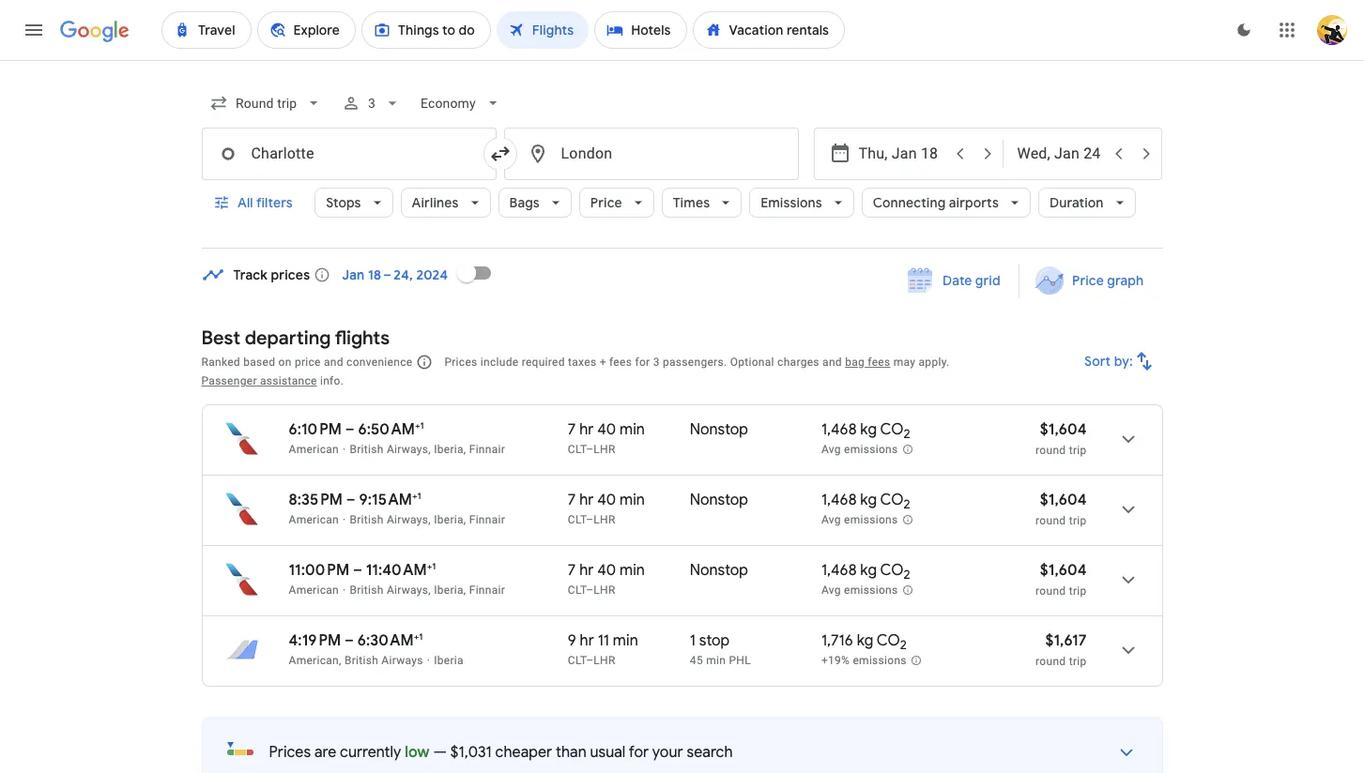 Task type: describe. For each thing, give the bounding box(es) containing it.
– inside 9 hr 11 min clt – lhr
[[586, 655, 594, 668]]

11:00 pm
[[289, 562, 349, 580]]

6:10 pm
[[289, 421, 342, 439]]

finnair for 6:50 am
[[469, 443, 505, 456]]

leaves charlotte douglas international airport at 11:00 pm on thursday, january 18 and arrives at heathrow airport at 11:40 am on friday, january 19. element
[[289, 561, 436, 580]]

taxes
[[568, 356, 597, 369]]

nonstop flight. element for 11:40 am
[[690, 562, 748, 583]]

1 for 6:30 am
[[419, 631, 423, 643]]

Return text field
[[1017, 129, 1104, 179]]

price
[[295, 356, 321, 369]]

ranked based on price and convenience
[[201, 356, 413, 369]]

$1,604 for 6:50 am
[[1040, 421, 1087, 439]]

trip for 6:50 am
[[1069, 444, 1087, 457]]

+ for 9:15 am
[[412, 490, 417, 502]]

kg for 11:40 am
[[860, 562, 877, 580]]

1 fees from the left
[[609, 356, 632, 369]]

1,468 kg co 2 for 11:40 am
[[822, 562, 911, 583]]

jan 18 – 24, 2024
[[342, 267, 448, 284]]

your
[[652, 744, 683, 762]]

lhr for 6:50 am
[[594, 443, 616, 456]]

6:50 am
[[358, 421, 415, 439]]

flight details. leaves charlotte douglas international airport at 8:35 pm on thursday, january 18 and arrives at heathrow airport at 9:15 am on friday, january 19. image
[[1106, 487, 1151, 532]]

+19%
[[822, 655, 850, 668]]

nonstop flight. element for 9:15 am
[[690, 491, 748, 513]]

charges
[[778, 356, 820, 369]]

layover (1 of 1) is a 45 min layover at philadelphia international airport in philadelphia. element
[[690, 654, 812, 669]]

prices are currently low — $1,031 cheaper than usual for your search
[[269, 744, 733, 762]]

40 for 6:50 am
[[597, 421, 616, 439]]

$1,604 round trip for 6:50 am
[[1036, 421, 1087, 457]]

phl
[[729, 655, 751, 668]]

9
[[568, 632, 576, 651]]

total duration 7 hr 40 min. element for 11:40 am
[[568, 562, 690, 583]]

hr for 11:40 am
[[580, 562, 594, 580]]

co for 11:40 am
[[880, 562, 904, 580]]

2 for 6:50 am
[[904, 426, 911, 442]]

finnair for 9:15 am
[[469, 514, 505, 527]]

all filters button
[[201, 180, 307, 225]]

hr for 9:15 am
[[580, 491, 594, 510]]

price graph button
[[1024, 264, 1159, 298]]

required
[[522, 356, 565, 369]]

than
[[556, 744, 587, 762]]

1 stop flight. element
[[690, 632, 730, 654]]

date grid
[[942, 272, 1000, 289]]

+ for 6:50 am
[[415, 420, 420, 432]]

connecting
[[873, 194, 946, 211]]

best departing flights
[[201, 327, 390, 350]]

currently
[[340, 744, 401, 762]]

7 for 9:15 am
[[568, 491, 576, 510]]

round for 11:40 am
[[1036, 585, 1066, 598]]

Departure time: 4:19 PM. text field
[[289, 632, 341, 651]]

1,716 kg co 2
[[822, 632, 907, 654]]

$1,604 for 11:40 am
[[1040, 562, 1087, 580]]

7 for 11:40 am
[[568, 562, 576, 580]]

9 hr 11 min clt – lhr
[[568, 632, 638, 668]]

date
[[942, 272, 972, 289]]

total duration 7 hr 40 min. element for 6:50 am
[[568, 421, 690, 442]]

iberia, for 9:15 am
[[434, 514, 466, 527]]

flight details. leaves charlotte douglas international airport at 6:10 pm on thursday, january 18 and arrives at heathrow airport at 6:50 am on friday, january 19. image
[[1106, 417, 1151, 462]]

iberia, for 6:50 am
[[434, 443, 466, 456]]

airways, for 9:15 am
[[387, 514, 431, 527]]

emissions button
[[749, 180, 854, 225]]

trip for 9:15 am
[[1069, 515, 1087, 528]]

co for 6:50 am
[[880, 421, 904, 439]]

airlines
[[412, 194, 459, 211]]

Departure time: 8:35 PM. text field
[[289, 491, 343, 510]]

connecting airports
[[873, 194, 999, 211]]

british airways, iberia, finnair for 9:15 am
[[350, 514, 505, 527]]

emissions for 9:15 am
[[844, 514, 898, 527]]

nonstop for 9:15 am
[[690, 491, 748, 510]]

best departing flights main content
[[201, 251, 1163, 774]]

passenger
[[201, 375, 257, 388]]

$1,604 round trip for 9:15 am
[[1036, 491, 1087, 528]]

11:00 pm – 11:40 am + 1
[[289, 561, 436, 580]]

$1,617
[[1046, 632, 1087, 651]]

passenger assistance button
[[201, 375, 317, 388]]

optional
[[730, 356, 775, 369]]

airways, for 6:50 am
[[387, 443, 431, 456]]

4:19 pm – 6:30 am + 1
[[289, 631, 423, 651]]

1,468 for 9:15 am
[[822, 491, 857, 510]]

convenience
[[347, 356, 413, 369]]

co for 6:30 am
[[877, 632, 900, 651]]

include
[[481, 356, 519, 369]]

clt for 11:40 am
[[568, 584, 586, 597]]

avg for 9:15 am
[[822, 514, 841, 527]]

all filters
[[237, 194, 292, 211]]

emissions
[[761, 194, 822, 211]]

+ for 6:30 am
[[414, 631, 419, 643]]

1 vertical spatial for
[[629, 744, 649, 762]]

prices for are
[[269, 744, 311, 762]]

3 button
[[334, 81, 409, 126]]

sort by: button
[[1077, 339, 1163, 384]]

stops
[[326, 194, 361, 211]]

iberia
[[434, 655, 464, 668]]

clt for 6:50 am
[[568, 443, 586, 456]]

american for 8:35 pm
[[289, 514, 339, 527]]

leaves charlotte douglas international airport at 4:19 pm on thursday, january 18 and arrives at heathrow airport at 6:30 am on friday, january 19. element
[[289, 631, 423, 651]]

11
[[598, 632, 609, 651]]

lhr for 11:40 am
[[594, 584, 616, 597]]

prices for include
[[445, 356, 478, 369]]

british down 4:19 pm – 6:30 am + 1
[[345, 655, 379, 668]]

1,716
[[822, 632, 853, 651]]

1604 US dollars text field
[[1040, 421, 1087, 439]]

loading results progress bar
[[0, 60, 1364, 64]]

stop
[[699, 632, 730, 651]]

times
[[673, 194, 710, 211]]

7 for 6:50 am
[[568, 421, 576, 439]]

passengers.
[[663, 356, 727, 369]]

1617 US dollars text field
[[1046, 632, 1087, 651]]

iberia, for 11:40 am
[[434, 584, 466, 597]]

airlines button
[[401, 180, 491, 225]]

3 inside popup button
[[368, 96, 375, 111]]

6:30 am
[[358, 632, 414, 651]]

min for 11:40 am
[[620, 562, 645, 580]]

min for 6:50 am
[[620, 421, 645, 439]]

duration
[[1050, 194, 1104, 211]]

avg for 6:50 am
[[822, 443, 841, 457]]

lhr for 9:15 am
[[594, 514, 616, 527]]

total duration 9 hr 11 min. element
[[568, 632, 690, 654]]

departing
[[245, 327, 331, 350]]

11:40 am
[[366, 562, 427, 580]]

hr for 6:50 am
[[580, 421, 594, 439]]

none text field inside search field
[[201, 128, 496, 180]]

2 fees from the left
[[868, 356, 891, 369]]

price for price
[[591, 194, 622, 211]]

learn more about ranking image
[[416, 354, 433, 371]]

date grid button
[[894, 264, 1015, 298]]

based
[[243, 356, 275, 369]]

nonstop for 11:40 am
[[690, 562, 748, 580]]

7 hr 40 min clt – lhr for 9:15 am
[[568, 491, 645, 527]]

7 hr 40 min clt – lhr for 11:40 am
[[568, 562, 645, 597]]

british airways, iberia, finnair for 6:50 am
[[350, 443, 505, 456]]

filters
[[256, 194, 292, 211]]

kg for 6:50 am
[[860, 421, 877, 439]]

change appearance image
[[1222, 8, 1267, 53]]

price graph
[[1073, 272, 1144, 289]]

avg for 11:40 am
[[822, 584, 841, 597]]

emissions for 6:30 am
[[853, 655, 907, 668]]

american,
[[289, 655, 342, 668]]



Task type: vqa. For each thing, say whether or not it's contained in the screenshot.
1st trip from the top of the Best Departing Flights main content
yes



Task type: locate. For each thing, give the bounding box(es) containing it.
2 avg from the top
[[822, 514, 841, 527]]

apply.
[[919, 356, 950, 369]]

prices include required taxes + fees for 3 passengers. optional charges and bag fees may apply. passenger assistance
[[201, 356, 950, 388]]

british down leaves charlotte douglas international airport at 6:10 pm on thursday, january 18 and arrives at heathrow airport at 6:50 am on friday, january 19. element
[[350, 443, 384, 456]]

1 vertical spatial nonstop
[[690, 491, 748, 510]]

2 vertical spatial avg
[[822, 584, 841, 597]]

bag fees button
[[845, 356, 891, 369]]

british for 9:15 am
[[350, 514, 384, 527]]

1 iberia, from the top
[[434, 443, 466, 456]]

avg emissions for 6:50 am
[[822, 443, 898, 457]]

$1,604 left flight details. leaves charlotte douglas international airport at 8:35 pm on thursday, january 18 and arrives at heathrow airport at 9:15 am on friday, january 19. icon
[[1040, 491, 1087, 510]]

0 vertical spatial avg emissions
[[822, 443, 898, 457]]

1 for 9:15 am
[[417, 490, 421, 502]]

min inside 1 stop 45 min phl
[[706, 655, 726, 668]]

more details image
[[1104, 731, 1149, 774]]

bag
[[845, 356, 865, 369]]

2 vertical spatial avg emissions
[[822, 584, 898, 597]]

1 horizontal spatial fees
[[868, 356, 891, 369]]

round for 6:30 am
[[1036, 655, 1066, 669]]

flights
[[335, 327, 390, 350]]

0 vertical spatial $1,604
[[1040, 421, 1087, 439]]

$1,604 round trip for 11:40 am
[[1036, 562, 1087, 598]]

2 $1,604 from the top
[[1040, 491, 1087, 510]]

40 for 11:40 am
[[597, 562, 616, 580]]

0 vertical spatial for
[[635, 356, 650, 369]]

8:35 pm – 9:15 am + 1
[[289, 490, 421, 510]]

6:10 pm – 6:50 am + 1
[[289, 420, 424, 439]]

1 inside 8:35 pm – 9:15 am + 1
[[417, 490, 421, 502]]

3 7 hr 40 min clt – lhr from the top
[[568, 562, 645, 597]]

1 vertical spatial 7
[[568, 491, 576, 510]]

find the best price region
[[201, 251, 1163, 313]]

bags button
[[498, 180, 572, 225]]

2 40 from the top
[[597, 491, 616, 510]]

1 airways, from the top
[[387, 443, 431, 456]]

$1,604 round trip up $1,617
[[1036, 562, 1087, 598]]

finnair
[[469, 443, 505, 456], [469, 514, 505, 527], [469, 584, 505, 597]]

american, british airways
[[289, 655, 423, 668]]

2 vertical spatial 1,468
[[822, 562, 857, 580]]

1 inside 1 stop 45 min phl
[[690, 632, 696, 651]]

1 nonstop from the top
[[690, 421, 748, 439]]

kg for 6:30 am
[[857, 632, 874, 651]]

total duration 7 hr 40 min. element for 9:15 am
[[568, 491, 690, 513]]

and left the bag
[[823, 356, 842, 369]]

2 vertical spatial 40
[[597, 562, 616, 580]]

1 avg emissions from the top
[[822, 443, 898, 457]]

3 hr from the top
[[580, 562, 594, 580]]

– inside 6:10 pm – 6:50 am + 1
[[345, 421, 355, 439]]

min for 9:15 am
[[620, 491, 645, 510]]

1 stop 45 min phl
[[690, 632, 751, 668]]

1 vertical spatial finnair
[[469, 514, 505, 527]]

1 avg from the top
[[822, 443, 841, 457]]

american down 6:10 pm
[[289, 443, 339, 456]]

trip inside $1,617 round trip
[[1069, 655, 1087, 669]]

american down departure time: 8:35 pm. text box
[[289, 514, 339, 527]]

0 horizontal spatial and
[[324, 356, 344, 369]]

3 7 from the top
[[568, 562, 576, 580]]

1 vertical spatial 1,468
[[822, 491, 857, 510]]

jan
[[342, 267, 365, 284]]

3 round from the top
[[1036, 585, 1066, 598]]

grid
[[975, 272, 1000, 289]]

flight details. leaves charlotte douglas international airport at 11:00 pm on thursday, january 18 and arrives at heathrow airport at 11:40 am on friday, january 19. image
[[1106, 558, 1151, 603]]

1 vertical spatial avg emissions
[[822, 514, 898, 527]]

and inside the "prices include required taxes + fees for 3 passengers. optional charges and bag fees may apply. passenger assistance"
[[823, 356, 842, 369]]

 image
[[427, 655, 430, 668]]

price for price graph
[[1073, 272, 1104, 289]]

kg inside '1,716 kg co 2'
[[857, 632, 874, 651]]

3 inside the "prices include required taxes + fees for 3 passengers. optional charges and bag fees may apply. passenger assistance"
[[653, 356, 660, 369]]

kg for 9:15 am
[[860, 491, 877, 510]]

1,468
[[822, 421, 857, 439], [822, 491, 857, 510], [822, 562, 857, 580]]

2
[[904, 426, 911, 442], [904, 497, 911, 513], [904, 567, 911, 583], [900, 638, 907, 654]]

leaves charlotte douglas international airport at 6:10 pm on thursday, january 18 and arrives at heathrow airport at 6:50 am on friday, january 19. element
[[289, 420, 424, 439]]

airways, down arrival time: 9:15 am on  friday, january 19. text box
[[387, 514, 431, 527]]

1,468 kg co 2 for 9:15 am
[[822, 491, 911, 513]]

2 vertical spatial $1,604 round trip
[[1036, 562, 1087, 598]]

Departure time: 6:10 PM. text field
[[289, 421, 342, 439]]

3 avg emissions from the top
[[822, 584, 898, 597]]

1 for 6:50 am
[[420, 420, 424, 432]]

hr for 6:30 am
[[580, 632, 594, 651]]

prices
[[271, 267, 310, 284]]

0 vertical spatial airways,
[[387, 443, 431, 456]]

1 horizontal spatial 3
[[653, 356, 660, 369]]

4 trip from the top
[[1069, 655, 1087, 669]]

round down 1604 us dollars text box in the bottom of the page
[[1036, 444, 1066, 457]]

finnair for 11:40 am
[[469, 584, 505, 597]]

sort
[[1084, 353, 1111, 370]]

british down leaves charlotte douglas international airport at 11:00 pm on thursday, january 18 and arrives at heathrow airport at 11:40 am on friday, january 19. element
[[350, 584, 384, 597]]

round for 9:15 am
[[1036, 515, 1066, 528]]

airways,
[[387, 443, 431, 456], [387, 514, 431, 527], [387, 584, 431, 597]]

best
[[201, 327, 241, 350]]

airports
[[949, 194, 999, 211]]

1 nonstop flight. element from the top
[[690, 421, 748, 442]]

sort by:
[[1084, 353, 1133, 370]]

1 clt from the top
[[568, 443, 586, 456]]

for inside the "prices include required taxes + fees for 3 passengers. optional charges and bag fees may apply. passenger assistance"
[[635, 356, 650, 369]]

stops button
[[315, 180, 393, 225]]

ranked
[[201, 356, 240, 369]]

3 trip from the top
[[1069, 585, 1087, 598]]

fees right taxes
[[609, 356, 632, 369]]

1 horizontal spatial price
[[1073, 272, 1104, 289]]

all
[[237, 194, 253, 211]]

emissions for 6:50 am
[[844, 443, 898, 457]]

+ inside 11:00 pm – 11:40 am + 1
[[427, 561, 432, 573]]

Arrival time: 11:40 AM on  Friday, January 19. text field
[[366, 561, 436, 580]]

1 and from the left
[[324, 356, 344, 369]]

2 lhr from the top
[[594, 514, 616, 527]]

2 vertical spatial finnair
[[469, 584, 505, 597]]

2 7 from the top
[[568, 491, 576, 510]]

emissions for 11:40 am
[[844, 584, 898, 597]]

3 nonstop flight. element from the top
[[690, 562, 748, 583]]

$1,604 left flight details. leaves charlotte douglas international airport at 11:00 pm on thursday, january 18 and arrives at heathrow airport at 11:40 am on friday, january 19. "icon"
[[1040, 562, 1087, 580]]

1 vertical spatial 1604 us dollars text field
[[1040, 562, 1087, 580]]

nonstop for 6:50 am
[[690, 421, 748, 439]]

0 vertical spatial total duration 7 hr 40 min. element
[[568, 421, 690, 442]]

$1,604 for 9:15 am
[[1040, 491, 1087, 510]]

1 1,468 from the top
[[822, 421, 857, 439]]

2 vertical spatial total duration 7 hr 40 min. element
[[568, 562, 690, 583]]

trip up $1,617
[[1069, 585, 1087, 598]]

lhr
[[594, 443, 616, 456], [594, 514, 616, 527], [594, 584, 616, 597], [594, 655, 616, 668]]

2 total duration 7 hr 40 min. element from the top
[[568, 491, 690, 513]]

+ inside 6:10 pm – 6:50 am + 1
[[415, 420, 420, 432]]

0 horizontal spatial 3
[[368, 96, 375, 111]]

2 $1,604 round trip from the top
[[1036, 491, 1087, 528]]

1 for 11:40 am
[[432, 561, 436, 573]]

2 for 11:40 am
[[904, 567, 911, 583]]

—
[[433, 744, 447, 762]]

3 1,468 from the top
[[822, 562, 857, 580]]

1604 US dollars text field
[[1040, 491, 1087, 510], [1040, 562, 1087, 580]]

0 vertical spatial american
[[289, 443, 339, 456]]

None text field
[[504, 128, 799, 180]]

1,468 kg co 2
[[822, 421, 911, 442], [822, 491, 911, 513], [822, 562, 911, 583]]

airways
[[382, 655, 423, 668]]

1 round from the top
[[1036, 444, 1066, 457]]

airways, down the arrival time: 11:40 am on  friday, january 19. 'text box'
[[387, 584, 431, 597]]

$1,617 round trip
[[1036, 632, 1087, 669]]

flight details. leaves charlotte douglas international airport at 4:19 pm on thursday, january 18 and arrives at heathrow airport at 6:30 am on friday, january 19. image
[[1106, 628, 1151, 673]]

2 vertical spatial airways,
[[387, 584, 431, 597]]

hr inside 9 hr 11 min clt – lhr
[[580, 632, 594, 651]]

round for 6:50 am
[[1036, 444, 1066, 457]]

british airways, iberia, finnair down arrival time: 9:15 am on  friday, january 19. text box
[[350, 514, 505, 527]]

–
[[345, 421, 355, 439], [586, 443, 594, 456], [346, 491, 356, 510], [586, 514, 594, 527], [353, 562, 362, 580], [586, 584, 594, 597], [345, 632, 354, 651], [586, 655, 594, 668]]

co
[[880, 421, 904, 439], [880, 491, 904, 510], [880, 562, 904, 580], [877, 632, 900, 651]]

min for 6:30 am
[[613, 632, 638, 651]]

0 vertical spatial price
[[591, 194, 622, 211]]

3 avg from the top
[[822, 584, 841, 597]]

18 – 24,
[[368, 267, 413, 284]]

learn more about tracked prices image
[[314, 267, 331, 284]]

1 vertical spatial british airways, iberia, finnair
[[350, 514, 505, 527]]

1604 us dollars text field left flight details. leaves charlotte douglas international airport at 8:35 pm on thursday, january 18 and arrives at heathrow airport at 9:15 am on friday, january 19. icon
[[1040, 491, 1087, 510]]

3 airways, from the top
[[387, 584, 431, 597]]

2 hr from the top
[[580, 491, 594, 510]]

+ inside 4:19 pm – 6:30 am + 1
[[414, 631, 419, 643]]

price left 'graph'
[[1073, 272, 1104, 289]]

0 vertical spatial 7
[[568, 421, 576, 439]]

iberia,
[[434, 443, 466, 456], [434, 514, 466, 527], [434, 584, 466, 597]]

0 vertical spatial 40
[[597, 421, 616, 439]]

british airways, iberia, finnair down arrival time: 6:50 am on  friday, january 19. text field
[[350, 443, 505, 456]]

connecting airports button
[[862, 180, 1031, 225]]

1,468 for 11:40 am
[[822, 562, 857, 580]]

1 inside 4:19 pm – 6:30 am + 1
[[419, 631, 423, 643]]

7 hr 40 min clt – lhr for 6:50 am
[[568, 421, 645, 456]]

2 round from the top
[[1036, 515, 1066, 528]]

2 vertical spatial american
[[289, 584, 339, 597]]

$1,604 round trip left flight details. leaves charlotte douglas international airport at 6:10 pm on thursday, january 18 and arrives at heathrow airport at 6:50 am on friday, january 19. icon
[[1036, 421, 1087, 457]]

$1,604 left flight details. leaves charlotte douglas international airport at 6:10 pm on thursday, january 18 and arrives at heathrow airport at 6:50 am on friday, january 19. icon
[[1040, 421, 1087, 439]]

1 right 11:40 am
[[432, 561, 436, 573]]

2 vertical spatial british airways, iberia, finnair
[[350, 584, 505, 597]]

1 horizontal spatial prices
[[445, 356, 478, 369]]

None search field
[[201, 81, 1163, 249]]

clt
[[568, 443, 586, 456], [568, 514, 586, 527], [568, 584, 586, 597], [568, 655, 586, 668]]

None field
[[201, 86, 330, 120], [413, 86, 509, 120], [201, 86, 330, 120], [413, 86, 509, 120]]

1 $1,604 from the top
[[1040, 421, 1087, 439]]

1 hr from the top
[[580, 421, 594, 439]]

for left passengers.
[[635, 356, 650, 369]]

avg
[[822, 443, 841, 457], [822, 514, 841, 527], [822, 584, 841, 597]]

nonstop flight. element
[[690, 421, 748, 442], [690, 491, 748, 513], [690, 562, 748, 583]]

british airways, iberia, finnair down the arrival time: 11:40 am on  friday, january 19. 'text box'
[[350, 584, 505, 597]]

2 vertical spatial $1,604
[[1040, 562, 1087, 580]]

trip for 11:40 am
[[1069, 585, 1087, 598]]

on
[[278, 356, 292, 369]]

0 vertical spatial nonstop flight. element
[[690, 421, 748, 442]]

Departure time: 11:00 PM. text field
[[289, 562, 349, 580]]

price button
[[579, 180, 654, 225]]

1604 us dollars text field for 9:15 am
[[1040, 491, 1087, 510]]

3 $1,604 round trip from the top
[[1036, 562, 1087, 598]]

1 1,468 kg co 2 from the top
[[822, 421, 911, 442]]

3 1,468 kg co 2 from the top
[[822, 562, 911, 583]]

2 for 6:30 am
[[900, 638, 907, 654]]

0 horizontal spatial fees
[[609, 356, 632, 369]]

main menu image
[[23, 19, 45, 41]]

0 vertical spatial 1,468 kg co 2
[[822, 421, 911, 442]]

1 vertical spatial 3
[[653, 356, 660, 369]]

3 lhr from the top
[[594, 584, 616, 597]]

$1,604
[[1040, 421, 1087, 439], [1040, 491, 1087, 510], [1040, 562, 1087, 580]]

clt inside 9 hr 11 min clt – lhr
[[568, 655, 586, 668]]

1 trip from the top
[[1069, 444, 1087, 457]]

1 up 'airways'
[[419, 631, 423, 643]]

clt for 9:15 am
[[568, 514, 586, 527]]

0 vertical spatial 1604 us dollars text field
[[1040, 491, 1087, 510]]

2 7 hr 40 min clt – lhr from the top
[[568, 491, 645, 527]]

prices left 'are'
[[269, 744, 311, 762]]

1,468 for 6:50 am
[[822, 421, 857, 439]]

1 vertical spatial 1,468 kg co 2
[[822, 491, 911, 513]]

+19% emissions
[[822, 655, 907, 668]]

nonstop flight. element for 6:50 am
[[690, 421, 748, 442]]

american for 11:00 pm
[[289, 584, 339, 597]]

Departure text field
[[859, 129, 945, 179]]

1 inside 11:00 pm – 11:40 am + 1
[[432, 561, 436, 573]]

– inside 4:19 pm – 6:30 am + 1
[[345, 632, 354, 651]]

2 american from the top
[[289, 514, 339, 527]]

– inside 11:00 pm – 11:40 am + 1
[[353, 562, 362, 580]]

4 clt from the top
[[568, 655, 586, 668]]

american down 11:00 pm at bottom
[[289, 584, 339, 597]]

2 avg emissions from the top
[[822, 514, 898, 527]]

2 trip from the top
[[1069, 515, 1087, 528]]

min
[[620, 421, 645, 439], [620, 491, 645, 510], [620, 562, 645, 580], [613, 632, 638, 651], [706, 655, 726, 668]]

prices inside the "prices include required taxes + fees for 3 passengers. optional charges and bag fees may apply. passenger assistance"
[[445, 356, 478, 369]]

2 vertical spatial 1,468 kg co 2
[[822, 562, 911, 583]]

+
[[600, 356, 606, 369], [415, 420, 420, 432], [412, 490, 417, 502], [427, 561, 432, 573], [414, 631, 419, 643]]

low
[[405, 744, 430, 762]]

+ for 11:40 am
[[427, 561, 432, 573]]

1 vertical spatial nonstop flight. element
[[690, 491, 748, 513]]

0 vertical spatial prices
[[445, 356, 478, 369]]

price right bags popup button
[[591, 194, 622, 211]]

1 vertical spatial american
[[289, 514, 339, 527]]

trip
[[1069, 444, 1087, 457], [1069, 515, 1087, 528], [1069, 585, 1087, 598], [1069, 655, 1087, 669]]

1 vertical spatial iberia,
[[434, 514, 466, 527]]

search
[[687, 744, 733, 762]]

0 vertical spatial avg
[[822, 443, 841, 457]]

+ inside the "prices include required taxes + fees for 3 passengers. optional charges and bag fees may apply. passenger assistance"
[[600, 356, 606, 369]]

0 vertical spatial $1,604 round trip
[[1036, 421, 1087, 457]]

british for 11:40 am
[[350, 584, 384, 597]]

1604 us dollars text field left flight details. leaves charlotte douglas international airport at 11:00 pm on thursday, january 18 and arrives at heathrow airport at 11:40 am on friday, january 19. "icon"
[[1040, 562, 1087, 580]]

None text field
[[201, 128, 496, 180]]

3 iberia, from the top
[[434, 584, 466, 597]]

2 british airways, iberia, finnair from the top
[[350, 514, 505, 527]]

$1,604 round trip left flight details. leaves charlotte douglas international airport at 8:35 pm on thursday, january 18 and arrives at heathrow airport at 9:15 am on friday, january 19. icon
[[1036, 491, 1087, 528]]

round down $1,617
[[1036, 655, 1066, 669]]

1604 us dollars text field for 11:40 am
[[1040, 562, 1087, 580]]

graph
[[1108, 272, 1144, 289]]

are
[[315, 744, 336, 762]]

1 7 from the top
[[568, 421, 576, 439]]

for
[[635, 356, 650, 369], [629, 744, 649, 762]]

fees right the bag
[[868, 356, 891, 369]]

2 nonstop flight. element from the top
[[690, 491, 748, 513]]

track prices
[[233, 267, 310, 284]]

leaves charlotte douglas international airport at 8:35 pm on thursday, january 18 and arrives at heathrow airport at 9:15 am on friday, january 19. element
[[289, 490, 421, 510]]

2 1,468 kg co 2 from the top
[[822, 491, 911, 513]]

0 vertical spatial iberia,
[[434, 443, 466, 456]]

2 vertical spatial iberia,
[[434, 584, 466, 597]]

4 round from the top
[[1036, 655, 1066, 669]]

1 american from the top
[[289, 443, 339, 456]]

0 vertical spatial 7 hr 40 min clt – lhr
[[568, 421, 645, 456]]

trip down $1,617
[[1069, 655, 1087, 669]]

co inside '1,716 kg co 2'
[[877, 632, 900, 651]]

Arrival time: 9:15 AM on  Friday, January 19. text field
[[359, 490, 421, 510]]

swap origin and destination. image
[[489, 143, 511, 165]]

hr
[[580, 421, 594, 439], [580, 491, 594, 510], [580, 562, 594, 580], [580, 632, 594, 651]]

price
[[591, 194, 622, 211], [1073, 272, 1104, 289]]

1 vertical spatial airways,
[[387, 514, 431, 527]]

1 vertical spatial avg
[[822, 514, 841, 527]]

price inside price graph button
[[1073, 272, 1104, 289]]

0 vertical spatial 1,468
[[822, 421, 857, 439]]

1 vertical spatial total duration 7 hr 40 min. element
[[568, 491, 690, 513]]

cheaper
[[495, 744, 552, 762]]

2 finnair from the top
[[469, 514, 505, 527]]

0 vertical spatial nonstop
[[690, 421, 748, 439]]

for left "your"
[[629, 744, 649, 762]]

2 iberia, from the top
[[434, 514, 466, 527]]

1 vertical spatial price
[[1073, 272, 1104, 289]]

Arrival time: 6:30 AM on  Friday, January 19. text field
[[358, 631, 423, 651]]

40 for 9:15 am
[[597, 491, 616, 510]]

0 vertical spatial 3
[[368, 96, 375, 111]]

– inside 8:35 pm – 9:15 am + 1
[[346, 491, 356, 510]]

4:19 pm
[[289, 632, 341, 651]]

1 vertical spatial prices
[[269, 744, 311, 762]]

assistance
[[260, 375, 317, 388]]

0 horizontal spatial price
[[591, 194, 622, 211]]

lhr for 6:30 am
[[594, 655, 616, 668]]

2 clt from the top
[[568, 514, 586, 527]]

and right price
[[324, 356, 344, 369]]

3 british airways, iberia, finnair from the top
[[350, 584, 505, 597]]

1,468 kg co 2 for 6:50 am
[[822, 421, 911, 442]]

times button
[[662, 180, 742, 225]]

1 7 hr 40 min clt – lhr from the top
[[568, 421, 645, 456]]

1 vertical spatial $1,604 round trip
[[1036, 491, 1087, 528]]

price inside price 'popup button'
[[591, 194, 622, 211]]

3 nonstop from the top
[[690, 562, 748, 580]]

airways, for 11:40 am
[[387, 584, 431, 597]]

by:
[[1114, 353, 1133, 370]]

round up $1,617
[[1036, 585, 1066, 598]]

fees
[[609, 356, 632, 369], [868, 356, 891, 369]]

3 $1,604 from the top
[[1040, 562, 1087, 580]]

2 nonstop from the top
[[690, 491, 748, 510]]

1 inside 6:10 pm – 6:50 am + 1
[[420, 420, 424, 432]]

8:35 pm
[[289, 491, 343, 510]]

american for 6:10 pm
[[289, 443, 339, 456]]

duration button
[[1038, 180, 1136, 225]]

none search field containing all filters
[[201, 81, 1163, 249]]

2 1,468 from the top
[[822, 491, 857, 510]]

2 1604 us dollars text field from the top
[[1040, 562, 1087, 580]]

may
[[894, 356, 916, 369]]

1 up 45
[[690, 632, 696, 651]]

3 40 from the top
[[597, 562, 616, 580]]

airways, down arrival time: 6:50 am on  friday, january 19. text field
[[387, 443, 431, 456]]

round
[[1036, 444, 1066, 457], [1036, 515, 1066, 528], [1036, 585, 1066, 598], [1036, 655, 1066, 669]]

min inside 9 hr 11 min clt – lhr
[[613, 632, 638, 651]]

2 inside '1,716 kg co 2'
[[900, 638, 907, 654]]

45
[[690, 655, 703, 668]]

round left flight details. leaves charlotte douglas international airport at 8:35 pm on thursday, january 18 and arrives at heathrow airport at 9:15 am on friday, january 19. icon
[[1036, 515, 1066, 528]]

7
[[568, 421, 576, 439], [568, 491, 576, 510], [568, 562, 576, 580]]

1 vertical spatial $1,604
[[1040, 491, 1087, 510]]

0 vertical spatial finnair
[[469, 443, 505, 456]]

2 vertical spatial 7 hr 40 min clt – lhr
[[568, 562, 645, 597]]

round inside $1,617 round trip
[[1036, 655, 1066, 669]]

british airways, iberia, finnair
[[350, 443, 505, 456], [350, 514, 505, 527], [350, 584, 505, 597]]

1 finnair from the top
[[469, 443, 505, 456]]

1 horizontal spatial and
[[823, 356, 842, 369]]

3 total duration 7 hr 40 min. element from the top
[[568, 562, 690, 583]]

emissions
[[844, 443, 898, 457], [844, 514, 898, 527], [844, 584, 898, 597], [853, 655, 907, 668]]

lhr inside 9 hr 11 min clt – lhr
[[594, 655, 616, 668]]

british airways, iberia, finnair for 11:40 am
[[350, 584, 505, 597]]

prices right 'learn more about ranking' icon
[[445, 356, 478, 369]]

clt for 6:30 am
[[568, 655, 586, 668]]

2 for 9:15 am
[[904, 497, 911, 513]]

trip left flight details. leaves charlotte douglas international airport at 8:35 pm on thursday, january 18 and arrives at heathrow airport at 9:15 am on friday, january 19. icon
[[1069, 515, 1087, 528]]

0 vertical spatial british airways, iberia, finnair
[[350, 443, 505, 456]]

trip for 6:30 am
[[1069, 655, 1087, 669]]

2 vertical spatial 7
[[568, 562, 576, 580]]

co for 9:15 am
[[880, 491, 904, 510]]

3 american from the top
[[289, 584, 339, 597]]

1 vertical spatial 40
[[597, 491, 616, 510]]

avg emissions for 9:15 am
[[822, 514, 898, 527]]

british down 8:35 pm – 9:15 am + 1 at the bottom of page
[[350, 514, 384, 527]]

british
[[350, 443, 384, 456], [350, 514, 384, 527], [350, 584, 384, 597], [345, 655, 379, 668]]

3 clt from the top
[[568, 584, 586, 597]]

2 airways, from the top
[[387, 514, 431, 527]]

Arrival time: 6:50 AM on  Friday, January 19. text field
[[358, 420, 424, 439]]

1 1604 us dollars text field from the top
[[1040, 491, 1087, 510]]

1 british airways, iberia, finnair from the top
[[350, 443, 505, 456]]

1 total duration 7 hr 40 min. element from the top
[[568, 421, 690, 442]]

$1,031
[[450, 744, 492, 762]]

track
[[233, 267, 268, 284]]

$1,604 round trip
[[1036, 421, 1087, 457], [1036, 491, 1087, 528], [1036, 562, 1087, 598]]

1 lhr from the top
[[594, 443, 616, 456]]

1 right 6:50 am
[[420, 420, 424, 432]]

2 vertical spatial nonstop
[[690, 562, 748, 580]]

3 finnair from the top
[[469, 584, 505, 597]]

trip down 1604 us dollars text box in the bottom of the page
[[1069, 444, 1087, 457]]

2024
[[416, 267, 448, 284]]

total duration 7 hr 40 min. element
[[568, 421, 690, 442], [568, 491, 690, 513], [568, 562, 690, 583]]

+ inside 8:35 pm – 9:15 am + 1
[[412, 490, 417, 502]]

4 hr from the top
[[580, 632, 594, 651]]

0 horizontal spatial prices
[[269, 744, 311, 762]]

usual
[[590, 744, 626, 762]]

4 lhr from the top
[[594, 655, 616, 668]]

1 right 9:15 am
[[417, 490, 421, 502]]

2 and from the left
[[823, 356, 842, 369]]

avg emissions for 11:40 am
[[822, 584, 898, 597]]

2 vertical spatial nonstop flight. element
[[690, 562, 748, 583]]

1 $1,604 round trip from the top
[[1036, 421, 1087, 457]]

1 40 from the top
[[597, 421, 616, 439]]

1 vertical spatial 7 hr 40 min clt – lhr
[[568, 491, 645, 527]]

british for 6:50 am
[[350, 443, 384, 456]]

american
[[289, 443, 339, 456], [289, 514, 339, 527], [289, 584, 339, 597]]



